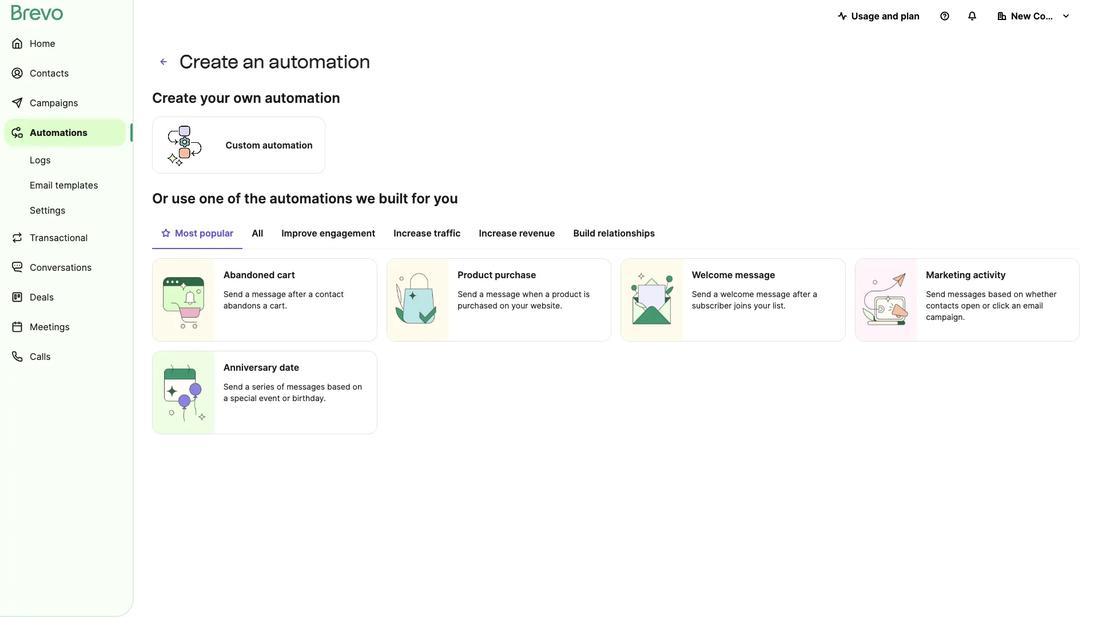 Task type: locate. For each thing, give the bounding box(es) containing it.
messages up 'birthday.'
[[287, 382, 325, 392]]

settings
[[30, 205, 65, 216]]

conversations
[[30, 262, 92, 273]]

send for anniversary
[[223, 382, 243, 392]]

campaign.
[[926, 312, 965, 322]]

send up contacts on the right of the page
[[926, 289, 946, 299]]

on inside send a message when a product is purchased on your website.
[[500, 301, 509, 311]]

1 horizontal spatial your
[[512, 301, 528, 311]]

send inside 'send messages based on whether contacts open or click an email campaign.'
[[926, 289, 946, 299]]

traffic
[[434, 228, 461, 239]]

your down when
[[512, 301, 528, 311]]

after
[[288, 289, 306, 299], [793, 289, 811, 299]]

transactional link
[[5, 224, 126, 252]]

of up 'event'
[[277, 382, 284, 392]]

2 after from the left
[[793, 289, 811, 299]]

2 vertical spatial on
[[353, 382, 362, 392]]

automations
[[30, 127, 88, 138]]

messages up open
[[948, 289, 986, 299]]

on inside send a series of messages based on a special event or birthday.
[[353, 382, 362, 392]]

birthday.
[[292, 393, 326, 403]]

1 horizontal spatial on
[[500, 301, 509, 311]]

0 horizontal spatial or
[[282, 393, 290, 403]]

1 vertical spatial an
[[1012, 301, 1021, 311]]

send inside send a message when a product is purchased on your website.
[[458, 289, 477, 299]]

1 vertical spatial create
[[152, 90, 197, 106]]

messages inside 'send messages based on whether contacts open or click an email campaign.'
[[948, 289, 986, 299]]

tab list
[[152, 222, 1080, 249]]

of left the
[[227, 190, 241, 207]]

automation inside button
[[262, 140, 313, 151]]

the
[[244, 190, 266, 207]]

or inside 'send messages based on whether contacts open or click an email campaign.'
[[983, 301, 990, 311]]

email templates
[[30, 180, 98, 191]]

0 vertical spatial an
[[243, 51, 265, 73]]

date
[[279, 362, 299, 373]]

cart
[[277, 269, 295, 281]]

send up subscriber
[[692, 289, 711, 299]]

build relationships
[[573, 228, 655, 239]]

logs
[[30, 154, 51, 166]]

0 vertical spatial or
[[983, 301, 990, 311]]

message up list.
[[756, 289, 791, 299]]

0 horizontal spatial on
[[353, 382, 362, 392]]

1 vertical spatial on
[[500, 301, 509, 311]]

of for the
[[227, 190, 241, 207]]

improve engagement link
[[272, 222, 385, 248]]

meetings link
[[5, 313, 126, 341]]

message inside send a message when a product is purchased on your website.
[[486, 289, 520, 299]]

home link
[[5, 30, 126, 57]]

increase left traffic
[[394, 228, 432, 239]]

1 horizontal spatial messages
[[948, 289, 986, 299]]

increase revenue link
[[470, 222, 564, 248]]

or
[[983, 301, 990, 311], [282, 393, 290, 403]]

marketing
[[926, 269, 971, 281]]

0 vertical spatial create
[[180, 51, 239, 73]]

of for messages
[[277, 382, 284, 392]]

or left click
[[983, 301, 990, 311]]

0 vertical spatial of
[[227, 190, 241, 207]]

message up cart. on the left of the page
[[252, 289, 286, 299]]

send up purchased
[[458, 289, 477, 299]]

1 vertical spatial based
[[327, 382, 350, 392]]

for
[[412, 190, 430, 207]]

based
[[988, 289, 1012, 299], [327, 382, 350, 392]]

send a message when a product is purchased on your website.
[[458, 289, 590, 311]]

0 horizontal spatial based
[[327, 382, 350, 392]]

on
[[1014, 289, 1023, 299], [500, 301, 509, 311], [353, 382, 362, 392]]

dxrbf image
[[161, 229, 170, 238]]

increase
[[394, 228, 432, 239], [479, 228, 517, 239]]

your inside send a welcome message after a subscriber joins your list.
[[754, 301, 771, 311]]

0 horizontal spatial after
[[288, 289, 306, 299]]

2 increase from the left
[[479, 228, 517, 239]]

or use one of the automations we built for you
[[152, 190, 458, 207]]

send up special at the left bottom of the page
[[223, 382, 243, 392]]

most popular link
[[152, 222, 243, 249]]

0 horizontal spatial of
[[227, 190, 241, 207]]

create an automation
[[180, 51, 370, 73]]

your left own
[[200, 90, 230, 106]]

message down product purchase
[[486, 289, 520, 299]]

2 horizontal spatial on
[[1014, 289, 1023, 299]]

automations
[[270, 190, 353, 207]]

1 increase from the left
[[394, 228, 432, 239]]

or
[[152, 190, 168, 207]]

2 vertical spatial automation
[[262, 140, 313, 151]]

1 horizontal spatial an
[[1012, 301, 1021, 311]]

when
[[522, 289, 543, 299]]

and
[[882, 10, 899, 22]]

or right 'event'
[[282, 393, 290, 403]]

special
[[230, 393, 257, 403]]

messages
[[948, 289, 986, 299], [287, 382, 325, 392]]

1 after from the left
[[288, 289, 306, 299]]

all link
[[243, 222, 272, 248]]

send inside send a series of messages based on a special event or birthday.
[[223, 382, 243, 392]]

welcome message
[[692, 269, 775, 281]]

list.
[[773, 301, 786, 311]]

1 horizontal spatial after
[[793, 289, 811, 299]]

is
[[584, 289, 590, 299]]

1 horizontal spatial of
[[277, 382, 284, 392]]

your left list.
[[754, 301, 771, 311]]

0 vertical spatial on
[[1014, 289, 1023, 299]]

custom
[[226, 140, 260, 151]]

0 horizontal spatial increase
[[394, 228, 432, 239]]

after inside send a message after a contact abandons a cart.
[[288, 289, 306, 299]]

1 horizontal spatial or
[[983, 301, 990, 311]]

2 horizontal spatial your
[[754, 301, 771, 311]]

of inside send a series of messages based on a special event or birthday.
[[277, 382, 284, 392]]

calls
[[30, 351, 51, 363]]

0 vertical spatial based
[[988, 289, 1012, 299]]

send for product
[[458, 289, 477, 299]]

send inside send a message after a contact abandons a cart.
[[223, 289, 243, 299]]

product
[[458, 269, 493, 281]]

of
[[227, 190, 241, 207], [277, 382, 284, 392]]

increase left revenue
[[479, 228, 517, 239]]

based inside send a series of messages based on a special event or birthday.
[[327, 382, 350, 392]]

after inside send a welcome message after a subscriber joins your list.
[[793, 289, 811, 299]]

an inside 'send messages based on whether contacts open or click an email campaign.'
[[1012, 301, 1021, 311]]

increase for increase revenue
[[479, 228, 517, 239]]

most popular
[[175, 228, 234, 239]]

send inside send a welcome message after a subscriber joins your list.
[[692, 289, 711, 299]]

1 horizontal spatial increase
[[479, 228, 517, 239]]

1 vertical spatial or
[[282, 393, 290, 403]]

1 vertical spatial of
[[277, 382, 284, 392]]

automation
[[269, 51, 370, 73], [265, 90, 340, 106], [262, 140, 313, 151]]

1 horizontal spatial based
[[988, 289, 1012, 299]]

transactional
[[30, 232, 88, 244]]

tab list containing most popular
[[152, 222, 1080, 249]]

0 vertical spatial messages
[[948, 289, 986, 299]]

marketing activity
[[926, 269, 1006, 281]]

increase inside the increase traffic link
[[394, 228, 432, 239]]

whether
[[1026, 289, 1057, 299]]

an
[[243, 51, 265, 73], [1012, 301, 1021, 311]]

contact
[[315, 289, 344, 299]]

create for create an automation
[[180, 51, 239, 73]]

based inside 'send messages based on whether contacts open or click an email campaign.'
[[988, 289, 1012, 299]]

engagement
[[320, 228, 375, 239]]

message up send a welcome message after a subscriber joins your list.
[[735, 269, 775, 281]]

0 horizontal spatial messages
[[287, 382, 325, 392]]

email
[[30, 180, 53, 191]]

an up own
[[243, 51, 265, 73]]

message
[[735, 269, 775, 281], [252, 289, 286, 299], [486, 289, 520, 299], [756, 289, 791, 299]]

custom automation button
[[152, 115, 325, 176]]

1 vertical spatial automation
[[265, 90, 340, 106]]

message inside send a welcome message after a subscriber joins your list.
[[756, 289, 791, 299]]

send up abandons
[[223, 289, 243, 299]]

a
[[245, 289, 250, 299], [308, 289, 313, 299], [479, 289, 484, 299], [545, 289, 550, 299], [714, 289, 718, 299], [813, 289, 817, 299], [263, 301, 268, 311], [245, 382, 250, 392], [223, 393, 228, 403]]

create
[[180, 51, 239, 73], [152, 90, 197, 106]]

all
[[252, 228, 263, 239]]

you
[[434, 190, 458, 207]]

an right click
[[1012, 301, 1021, 311]]

increase inside increase revenue link
[[479, 228, 517, 239]]

click
[[993, 301, 1010, 311]]

1 vertical spatial messages
[[287, 382, 325, 392]]



Task type: describe. For each thing, give the bounding box(es) containing it.
usage and plan button
[[829, 5, 929, 27]]

joins
[[734, 301, 752, 311]]

new company
[[1011, 10, 1076, 22]]

conversations link
[[5, 254, 126, 281]]

subscriber
[[692, 301, 732, 311]]

abandoned
[[223, 269, 275, 281]]

purchased
[[458, 301, 498, 311]]

built
[[379, 190, 408, 207]]

new company button
[[988, 5, 1080, 27]]

email templates link
[[5, 174, 126, 197]]

anniversary
[[223, 362, 277, 373]]

increase traffic link
[[385, 222, 470, 248]]

company
[[1033, 10, 1076, 22]]

website.
[[531, 301, 562, 311]]

improve engagement
[[282, 228, 375, 239]]

build relationships link
[[564, 222, 664, 248]]

increase revenue
[[479, 228, 555, 239]]

we
[[356, 190, 375, 207]]

your inside send a message when a product is purchased on your website.
[[512, 301, 528, 311]]

logs link
[[5, 149, 126, 172]]

purchase
[[495, 269, 536, 281]]

build
[[573, 228, 596, 239]]

welcome
[[692, 269, 733, 281]]

deals link
[[5, 284, 126, 311]]

usage
[[852, 10, 880, 22]]

abandoned cart
[[223, 269, 295, 281]]

campaigns
[[30, 97, 78, 109]]

0 horizontal spatial your
[[200, 90, 230, 106]]

one
[[199, 190, 224, 207]]

send messages based on whether contacts open or click an email campaign.
[[926, 289, 1057, 322]]

revenue
[[519, 228, 555, 239]]

calls link
[[5, 343, 126, 371]]

send a welcome message after a subscriber joins your list.
[[692, 289, 817, 311]]

own
[[233, 90, 261, 106]]

templates
[[55, 180, 98, 191]]

popular
[[200, 228, 234, 239]]

on inside 'send messages based on whether contacts open or click an email campaign.'
[[1014, 289, 1023, 299]]

custom automation
[[226, 140, 313, 151]]

automations link
[[5, 119, 126, 146]]

activity
[[973, 269, 1006, 281]]

email
[[1023, 301, 1043, 311]]

create for create your own automation
[[152, 90, 197, 106]]

abandons
[[223, 301, 261, 311]]

send for welcome
[[692, 289, 711, 299]]

increase for increase traffic
[[394, 228, 432, 239]]

contacts
[[30, 67, 69, 79]]

contacts link
[[5, 59, 126, 87]]

settings link
[[5, 199, 126, 222]]

meetings
[[30, 321, 70, 333]]

create your own automation
[[152, 90, 340, 106]]

contacts
[[926, 301, 959, 311]]

new
[[1011, 10, 1031, 22]]

send for abandoned
[[223, 289, 243, 299]]

or inside send a series of messages based on a special event or birthday.
[[282, 393, 290, 403]]

most
[[175, 228, 197, 239]]

use
[[172, 190, 196, 207]]

product purchase
[[458, 269, 536, 281]]

send for marketing
[[926, 289, 946, 299]]

anniversary date
[[223, 362, 299, 373]]

messages inside send a series of messages based on a special event or birthday.
[[287, 382, 325, 392]]

event
[[259, 393, 280, 403]]

welcome
[[720, 289, 754, 299]]

increase traffic
[[394, 228, 461, 239]]

home
[[30, 38, 55, 49]]

plan
[[901, 10, 920, 22]]

send a series of messages based on a special event or birthday.
[[223, 382, 362, 403]]

relationships
[[598, 228, 655, 239]]

message inside send a message after a contact abandons a cart.
[[252, 289, 286, 299]]

deals
[[30, 292, 54, 303]]

open
[[961, 301, 980, 311]]

improve
[[282, 228, 317, 239]]

0 vertical spatial automation
[[269, 51, 370, 73]]

0 horizontal spatial an
[[243, 51, 265, 73]]

product
[[552, 289, 582, 299]]

cart.
[[270, 301, 287, 311]]

send a message after a contact abandons a cart.
[[223, 289, 344, 311]]

campaigns link
[[5, 89, 126, 117]]



Task type: vqa. For each thing, say whether or not it's contained in the screenshot.


